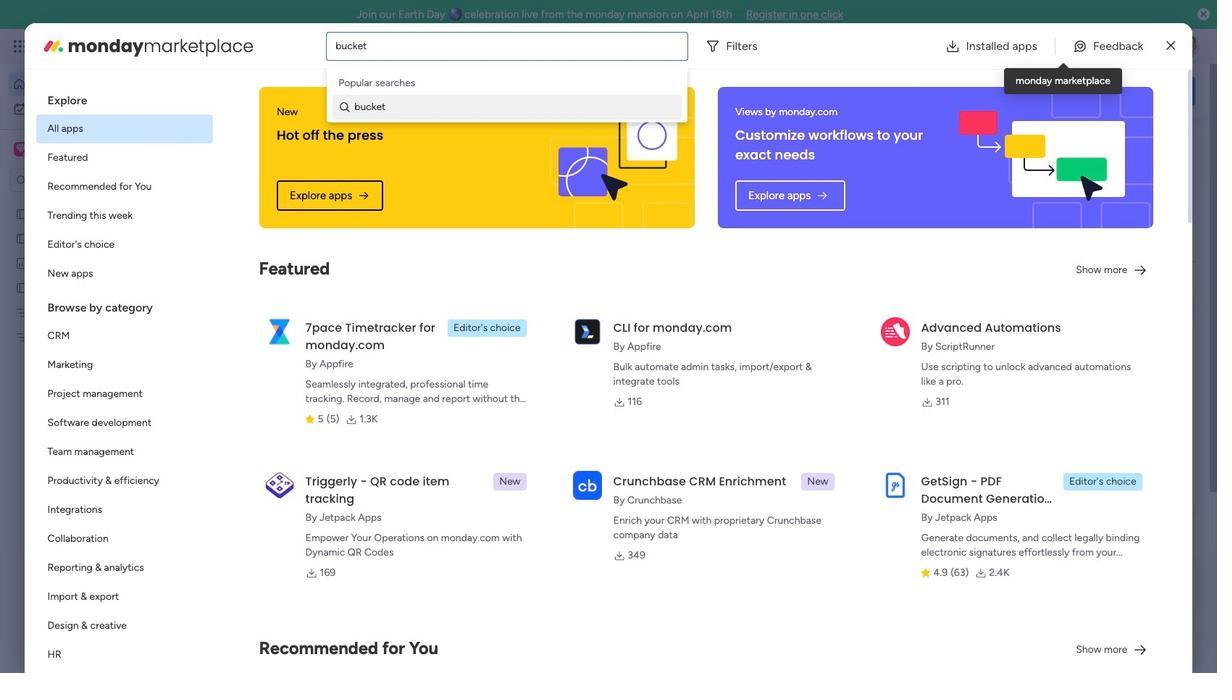 Task type: describe. For each thing, give the bounding box(es) containing it.
workspace image
[[14, 141, 28, 157]]

0 vertical spatial public board image
[[15, 231, 29, 245]]

2 image
[[1003, 30, 1016, 46]]

public dashboard image
[[15, 256, 29, 270]]

1 horizontal spatial monday marketplace image
[[1056, 39, 1070, 54]]

1 horizontal spatial banner logo image
[[948, 87, 1136, 228]]

2 check circle image from the top
[[1000, 184, 1009, 194]]

v2 bolt switch image
[[1103, 83, 1111, 99]]

0 horizontal spatial banner logo image
[[559, 110, 677, 205]]

workspace image
[[16, 141, 26, 157]]

search everything image
[[1091, 39, 1106, 54]]

2 heading from the top
[[36, 288, 213, 322]]

v2 user feedback image
[[990, 83, 1001, 99]]

0 vertical spatial component image
[[716, 316, 729, 329]]

1 public board image from the top
[[15, 206, 29, 220]]

notifications image
[[960, 39, 975, 54]]

Search in workspace field
[[30, 172, 121, 189]]

2 public board image from the top
[[15, 280, 29, 294]]

add to favorites image
[[430, 471, 444, 486]]

workspace selection element
[[14, 141, 121, 159]]



Task type: locate. For each thing, give the bounding box(es) containing it.
update feed image
[[992, 39, 1006, 54]]

1 vertical spatial dapulse x slim image
[[1174, 134, 1191, 151]]

list box
[[36, 81, 213, 673], [0, 198, 185, 544]]

check circle image
[[1000, 165, 1009, 176], [1000, 184, 1009, 194]]

heading
[[36, 81, 213, 114], [36, 288, 213, 322]]

banner logo image
[[948, 87, 1136, 228], [559, 110, 677, 205]]

public board image
[[15, 206, 29, 220], [15, 280, 29, 294]]

1 horizontal spatial component image
[[716, 316, 729, 329]]

0 vertical spatial check circle image
[[1000, 165, 1009, 176]]

0 horizontal spatial component image
[[242, 494, 255, 507]]

quick search results list box
[[224, 164, 943, 534]]

0 horizontal spatial monday marketplace image
[[42, 34, 65, 58]]

help image
[[1123, 39, 1138, 54]]

component image
[[479, 316, 492, 329]]

terry turtle image
[[1177, 35, 1200, 58]]

monday marketplace image
[[42, 34, 65, 58], [1056, 39, 1070, 54]]

1 vertical spatial public board image
[[15, 280, 29, 294]]

1 heading from the top
[[36, 81, 213, 114]]

templates image image
[[991, 320, 1182, 420]]

1 horizontal spatial public board image
[[242, 471, 258, 487]]

public board image down public dashboard 'image'
[[15, 280, 29, 294]]

0 vertical spatial heading
[[36, 81, 213, 114]]

option
[[9, 72, 176, 96], [9, 97, 176, 120], [36, 114, 213, 143], [36, 143, 213, 172], [36, 172, 213, 201], [0, 200, 185, 203], [36, 201, 213, 230], [36, 230, 213, 259], [36, 259, 213, 288], [36, 322, 213, 351], [36, 351, 213, 380], [36, 380, 213, 409], [36, 409, 213, 438], [36, 438, 213, 467], [36, 467, 213, 496], [36, 496, 213, 525], [36, 525, 213, 554], [36, 554, 213, 583], [36, 583, 213, 612], [36, 612, 213, 640], [36, 640, 213, 669]]

0 vertical spatial dapulse x slim image
[[1167, 37, 1175, 55]]

0 horizontal spatial public board image
[[15, 231, 29, 245]]

select product image
[[13, 39, 28, 54]]

1 vertical spatial component image
[[242, 494, 255, 507]]

0 vertical spatial public board image
[[15, 206, 29, 220]]

monday marketplace image left search everything 'icon'
[[1056, 39, 1070, 54]]

terry turtle image
[[258, 625, 287, 654]]

monday marketplace image right select product image
[[42, 34, 65, 58]]

see plans image
[[240, 38, 253, 54]]

1 vertical spatial public board image
[[242, 471, 258, 487]]

circle o image
[[1000, 220, 1009, 231]]

app logo image
[[265, 317, 294, 346], [573, 317, 602, 346], [881, 317, 910, 346], [265, 471, 294, 500], [573, 471, 602, 500], [881, 471, 910, 500]]

dapulse x slim image
[[1167, 37, 1175, 55], [1174, 134, 1191, 151]]

Dropdown input text field
[[336, 40, 368, 52]]

1 vertical spatial heading
[[36, 288, 213, 322]]

component image
[[716, 316, 729, 329], [242, 494, 255, 507]]

public board image
[[15, 231, 29, 245], [242, 471, 258, 487]]

1 vertical spatial check circle image
[[1000, 184, 1009, 194]]

public board image up public dashboard 'image'
[[15, 206, 29, 220]]

1 check circle image from the top
[[1000, 165, 1009, 176]]



Task type: vqa. For each thing, say whether or not it's contained in the screenshot.
CIRCLE O icon
yes



